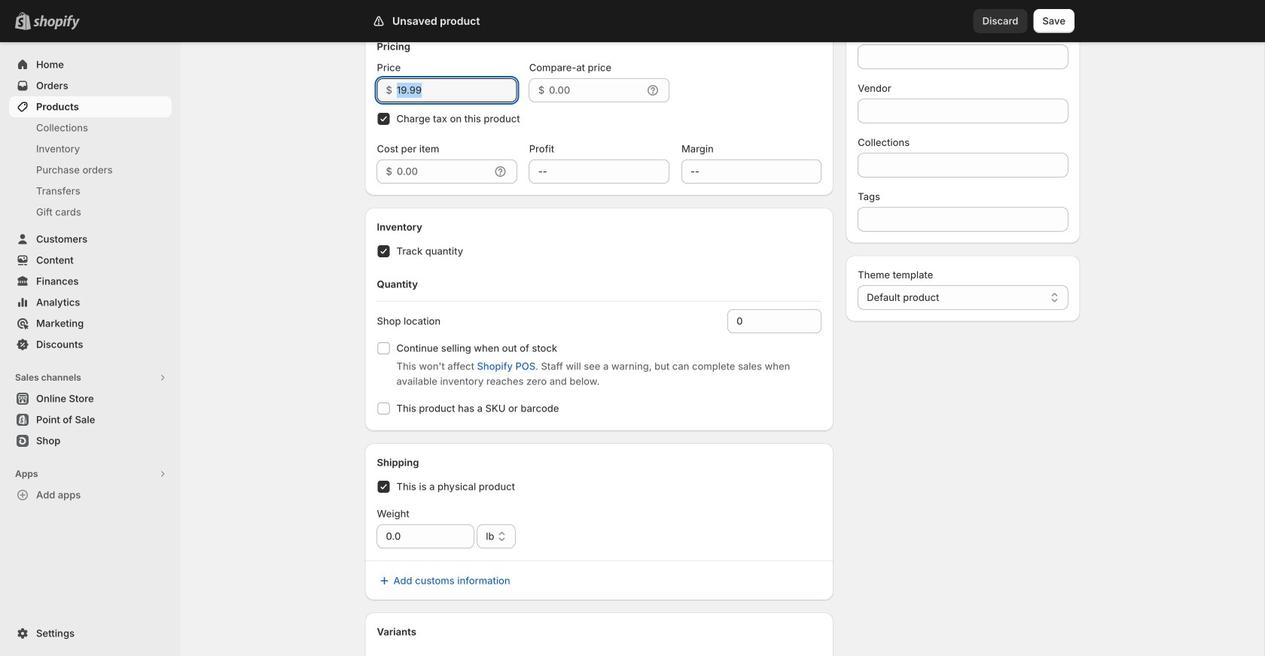 Task type: describe. For each thing, give the bounding box(es) containing it.
1   text field from the left
[[397, 78, 517, 102]]

0.0 text field
[[377, 525, 474, 549]]

shopify image
[[33, 15, 80, 30]]

  text field
[[397, 160, 490, 184]]



Task type: locate. For each thing, give the bounding box(es) containing it.
2   text field from the left
[[549, 78, 642, 102]]

None number field
[[728, 310, 799, 334]]

1 horizontal spatial   text field
[[549, 78, 642, 102]]

  text field
[[397, 78, 517, 102], [549, 78, 642, 102]]

None text field
[[858, 99, 1068, 123], [682, 160, 822, 184], [858, 208, 1068, 232], [858, 99, 1068, 123], [682, 160, 822, 184], [858, 208, 1068, 232]]

0 horizontal spatial   text field
[[397, 78, 517, 102]]

None text field
[[858, 45, 1068, 69], [858, 153, 1068, 177], [529, 160, 670, 184], [858, 45, 1068, 69], [858, 153, 1068, 177], [529, 160, 670, 184]]



Task type: vqa. For each thing, say whether or not it's contained in the screenshot.
bottommost   text field
yes



